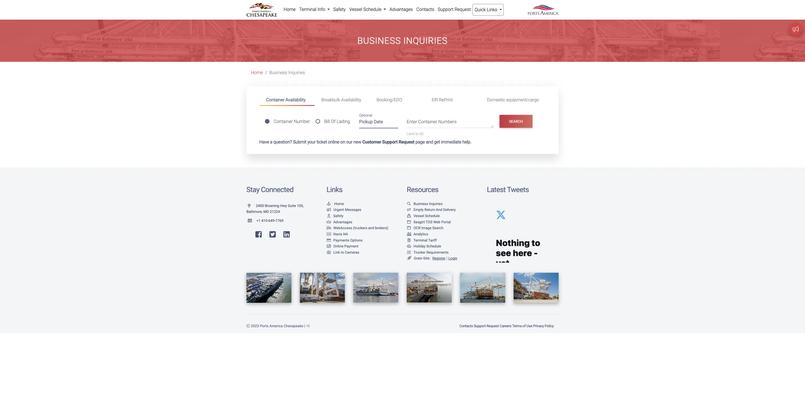 Task type: vqa. For each thing, say whether or not it's contained in the screenshot.
copy in the left of the page
no



Task type: describe. For each thing, give the bounding box(es) containing it.
7769
[[276, 219, 284, 223]]

search button
[[500, 115, 533, 128]]

quick
[[475, 7, 486, 12]]

to for 50
[[416, 132, 419, 136]]

Optional text field
[[359, 117, 399, 129]]

1 vertical spatial business inquiries
[[269, 70, 305, 76]]

login
[[449, 257, 458, 261]]

empty return and delivery link
[[407, 208, 456, 212]]

ocr image search link
[[407, 226, 444, 231]]

eir reprint
[[432, 97, 453, 103]]

0 horizontal spatial business
[[269, 70, 287, 76]]

1 vertical spatial vessel schedule
[[414, 214, 440, 218]]

your
[[308, 140, 316, 145]]

search inside 'button'
[[509, 120, 523, 124]]

Enter Container Numbers text field
[[407, 119, 494, 128]]

stay connected
[[247, 186, 294, 194]]

1 horizontal spatial |
[[447, 257, 448, 261]]

1 vertical spatial advantages link
[[327, 220, 353, 225]]

use
[[527, 324, 533, 329]]

0 horizontal spatial home link
[[251, 70, 263, 76]]

container availability
[[266, 97, 306, 103]]

terminal info
[[299, 7, 327, 12]]

1 horizontal spatial vessel
[[414, 214, 424, 218]]

home link for urgent messages link
[[327, 202, 344, 206]]

payments options
[[334, 239, 363, 243]]

trucker
[[414, 251, 426, 255]]

0 vertical spatial advantages
[[390, 7, 413, 12]]

register link
[[431, 257, 446, 261]]

2 horizontal spatial business
[[414, 202, 428, 206]]

latest
[[487, 186, 506, 194]]

0 vertical spatial vessel schedule link
[[348, 4, 388, 15]]

credit card image
[[327, 239, 331, 243]]

contacts for contacts support request careers terms of use privacy policy
[[460, 324, 473, 329]]

terminal tariff link
[[407, 239, 437, 243]]

links inside the quick links link
[[487, 7, 498, 12]]

safety link for top vessel schedule link
[[332, 4, 348, 15]]

quick links link
[[473, 4, 504, 16]]

ticket
[[317, 140, 327, 145]]

reprint
[[439, 97, 453, 103]]

105,
[[297, 204, 304, 208]]

vessel inside vessel schedule link
[[350, 7, 362, 12]]

image
[[422, 226, 432, 231]]

online payment link
[[327, 245, 359, 249]]

anchor image
[[327, 203, 331, 206]]

america
[[270, 324, 283, 329]]

1 vertical spatial and
[[368, 226, 374, 231]]

register
[[433, 257, 446, 261]]

2 vertical spatial business inquiries
[[414, 202, 443, 206]]

urgent
[[334, 208, 344, 212]]

0 vertical spatial and
[[426, 140, 433, 145]]

chesapeake
[[284, 324, 303, 329]]

1 horizontal spatial business
[[358, 36, 401, 46]]

requirements
[[427, 251, 449, 255]]

0 vertical spatial request
[[455, 7, 471, 12]]

payment
[[345, 245, 359, 249]]

contacts support request careers terms of use privacy policy
[[460, 324, 554, 329]]

hwy
[[280, 204, 287, 208]]

twitter square image
[[270, 231, 276, 238]]

webaccess
[[334, 226, 352, 231]]

connected
[[261, 186, 294, 194]]

optional
[[359, 113, 372, 118]]

truck container image
[[327, 227, 331, 231]]

terminal for terminal tariff
[[414, 239, 428, 243]]

facebook square image
[[256, 231, 262, 238]]

navis n4
[[334, 232, 348, 237]]

breakbulk availability
[[322, 97, 361, 103]]

user hard hat image
[[327, 215, 331, 218]]

new
[[354, 140, 362, 145]]

latest tweets
[[487, 186, 529, 194]]

1 horizontal spatial contacts link
[[459, 322, 474, 332]]

terms
[[513, 324, 522, 329]]

resources
[[407, 186, 439, 194]]

trucker requirements
[[414, 251, 449, 255]]

bill
[[324, 119, 330, 125]]

terminal for terminal info
[[299, 7, 317, 12]]

2400 broening hwy suite 105, baltimore, md 21224 link
[[247, 204, 304, 214]]

limit to 50
[[407, 132, 424, 136]]

tos
[[426, 220, 433, 225]]

seagirt tos web portal link
[[407, 220, 451, 225]]

container availability link
[[260, 95, 315, 106]]

enter
[[407, 119, 417, 125]]

410-
[[261, 219, 269, 223]]

booking/edo link
[[370, 95, 425, 105]]

have a question? submit your ticket online on our new customer support request page and get immediate help.
[[260, 140, 472, 145]]

ocr
[[414, 226, 421, 231]]

eir reprint link
[[425, 95, 480, 105]]

navis n4 link
[[327, 232, 348, 237]]

bill of lading
[[324, 119, 350, 125]]

eir
[[432, 97, 438, 103]]

0 horizontal spatial home
[[251, 70, 263, 76]]

+1 410-649-7769
[[257, 219, 284, 223]]

payments
[[334, 239, 350, 243]]

holiday schedule
[[414, 245, 441, 249]]

tweets
[[507, 186, 529, 194]]

page
[[416, 140, 425, 145]]

0 vertical spatial business inquiries
[[358, 36, 448, 46]]

50
[[420, 132, 424, 136]]

0 horizontal spatial advantages
[[334, 220, 353, 225]]

domestic equipment/cargo link
[[480, 95, 546, 105]]

policy
[[545, 324, 554, 329]]

wheat image
[[407, 257, 412, 261]]

0 vertical spatial home
[[284, 7, 296, 12]]

availability for breakbulk availability
[[341, 97, 361, 103]]

analytics link
[[407, 232, 428, 237]]

web
[[434, 220, 441, 225]]

seagirt tos web portal
[[414, 220, 451, 225]]

empty
[[414, 208, 424, 212]]

camera image
[[327, 251, 331, 255]]

sign in image
[[306, 325, 310, 329]]

delivery
[[443, 208, 456, 212]]

immediate
[[441, 140, 462, 145]]

1 vertical spatial support
[[382, 140, 398, 145]]

0 horizontal spatial vessel schedule
[[350, 7, 383, 12]]

ports
[[260, 324, 269, 329]]

copyright image
[[247, 325, 250, 329]]

container storage image
[[327, 233, 331, 237]]

1 horizontal spatial support
[[438, 7, 454, 12]]

2400
[[256, 204, 264, 208]]



Task type: locate. For each thing, give the bounding box(es) containing it.
0 horizontal spatial terminal
[[299, 7, 317, 12]]

0 vertical spatial support
[[438, 7, 454, 12]]

schedule for the bottom vessel schedule link
[[425, 214, 440, 218]]

0 vertical spatial schedule
[[364, 7, 382, 12]]

1 horizontal spatial vessel schedule link
[[407, 214, 440, 218]]

1 vertical spatial inquiries
[[288, 70, 305, 76]]

+1
[[257, 219, 261, 223]]

privacy
[[533, 324, 544, 329]]

1 vertical spatial safety
[[334, 214, 344, 218]]

1 vertical spatial to
[[341, 251, 344, 255]]

0 horizontal spatial contacts
[[417, 7, 434, 12]]

online
[[334, 245, 344, 249]]

1 horizontal spatial home link
[[282, 4, 298, 15]]

and left brokers)
[[368, 226, 374, 231]]

0 vertical spatial links
[[487, 7, 498, 12]]

1 vertical spatial safety link
[[327, 214, 344, 218]]

0 vertical spatial |
[[447, 257, 448, 261]]

request left careers
[[487, 324, 499, 329]]

1 horizontal spatial terminal
[[414, 239, 428, 243]]

0 horizontal spatial availability
[[286, 97, 306, 103]]

2 vertical spatial inquiries
[[429, 202, 443, 206]]

linkedin image
[[284, 231, 290, 238]]

0 horizontal spatial request
[[399, 140, 415, 145]]

search down web
[[433, 226, 444, 231]]

2023
[[251, 324, 259, 329]]

0 vertical spatial vessel
[[350, 7, 362, 12]]

1 vertical spatial vessel schedule link
[[407, 214, 440, 218]]

browser image
[[407, 221, 412, 224]]

payments options link
[[327, 239, 363, 243]]

2 horizontal spatial home
[[334, 202, 344, 206]]

seagirt
[[414, 220, 425, 225]]

business inquiries link
[[407, 202, 443, 206]]

safety link right info
[[332, 4, 348, 15]]

link to cameras
[[334, 251, 359, 255]]

0 vertical spatial terminal
[[299, 7, 317, 12]]

request left quick
[[455, 7, 471, 12]]

stay
[[247, 186, 260, 194]]

limit
[[407, 132, 415, 136]]

1 vertical spatial home
[[251, 70, 263, 76]]

1 horizontal spatial links
[[487, 7, 498, 12]]

0 horizontal spatial |
[[304, 324, 305, 329]]

schedule
[[364, 7, 382, 12], [425, 214, 440, 218], [427, 245, 441, 249]]

question?
[[274, 140, 292, 145]]

lading
[[337, 119, 350, 125]]

2 safety from the top
[[334, 214, 344, 218]]

availability for container availability
[[286, 97, 306, 103]]

2 vertical spatial home link
[[327, 202, 344, 206]]

business inquiries
[[358, 36, 448, 46], [269, 70, 305, 76], [414, 202, 443, 206]]

0 vertical spatial advantages link
[[388, 4, 415, 15]]

brokers)
[[375, 226, 389, 231]]

request down limit
[[399, 140, 415, 145]]

submit
[[293, 140, 307, 145]]

1 vertical spatial request
[[399, 140, 415, 145]]

business
[[358, 36, 401, 46], [269, 70, 287, 76], [414, 202, 428, 206]]

support request link left careers
[[474, 322, 500, 332]]

1 safety from the top
[[334, 7, 346, 12]]

and left get
[[426, 140, 433, 145]]

1 vertical spatial links
[[327, 186, 343, 194]]

support request link
[[436, 4, 473, 15], [474, 322, 500, 332]]

safety
[[334, 7, 346, 12], [334, 214, 344, 218]]

terminal
[[299, 7, 317, 12], [414, 239, 428, 243]]

availability up container number
[[286, 97, 306, 103]]

exchange image
[[407, 209, 412, 212]]

0 horizontal spatial to
[[341, 251, 344, 255]]

1 availability from the left
[[286, 97, 306, 103]]

suite
[[288, 204, 296, 208]]

0 horizontal spatial vessel
[[350, 7, 362, 12]]

0 horizontal spatial support request link
[[436, 4, 473, 15]]

links right quick
[[487, 7, 498, 12]]

urgent messages
[[334, 208, 362, 212]]

online payment
[[334, 245, 359, 249]]

hand receiving image
[[327, 221, 331, 224]]

ship image
[[407, 215, 412, 218]]

contacts for contacts
[[417, 7, 434, 12]]

| left login at the right
[[447, 257, 448, 261]]

trucker requirements link
[[407, 251, 449, 255]]

terminal down analytics
[[414, 239, 428, 243]]

vessel schedule
[[350, 7, 383, 12], [414, 214, 440, 218]]

1 vertical spatial home link
[[251, 70, 263, 76]]

customer
[[363, 140, 381, 145]]

container up container number
[[266, 97, 285, 103]]

| left the sign in icon
[[304, 324, 305, 329]]

tariff
[[429, 239, 437, 243]]

support request
[[438, 7, 471, 12]]

0 horizontal spatial support
[[382, 140, 398, 145]]

0 vertical spatial inquiries
[[404, 36, 448, 46]]

0 vertical spatial business
[[358, 36, 401, 46]]

1 vertical spatial |
[[304, 324, 305, 329]]

1 vertical spatial vessel
[[414, 214, 424, 218]]

terms of use link
[[512, 322, 533, 332]]

1 horizontal spatial to
[[416, 132, 419, 136]]

holiday
[[414, 245, 426, 249]]

phone office image
[[248, 220, 257, 223]]

search image
[[407, 203, 412, 206]]

map marker alt image
[[248, 205, 255, 208]]

0 horizontal spatial search
[[433, 226, 444, 231]]

inquiries
[[404, 36, 448, 46], [288, 70, 305, 76], [429, 202, 443, 206]]

2023 ports america chesapeake |
[[250, 324, 306, 329]]

analytics image
[[407, 233, 412, 237]]

safety link down urgent
[[327, 214, 344, 218]]

+1 410-649-7769 link
[[247, 219, 284, 223]]

bells image
[[407, 245, 412, 249]]

0 vertical spatial to
[[416, 132, 419, 136]]

2 availability from the left
[[341, 97, 361, 103]]

2 vertical spatial schedule
[[427, 245, 441, 249]]

0 vertical spatial vessel schedule
[[350, 7, 383, 12]]

container for container availability
[[266, 97, 285, 103]]

0 vertical spatial safety link
[[332, 4, 348, 15]]

list alt image
[[407, 251, 412, 255]]

bullhorn image
[[327, 209, 331, 212]]

0 horizontal spatial links
[[327, 186, 343, 194]]

links up anchor image
[[327, 186, 343, 194]]

0 vertical spatial safety
[[334, 7, 346, 12]]

get
[[434, 140, 440, 145]]

browser image
[[407, 227, 412, 231]]

safety link
[[332, 4, 348, 15], [327, 214, 344, 218]]

0 vertical spatial contacts link
[[415, 4, 436, 15]]

booking/edo
[[377, 97, 402, 103]]

0 horizontal spatial advantages link
[[327, 220, 353, 225]]

help.
[[463, 140, 472, 145]]

search down the domestic equipment/cargo link
[[509, 120, 523, 124]]

options
[[350, 239, 363, 243]]

credit card front image
[[327, 245, 331, 249]]

ocr image search
[[414, 226, 444, 231]]

21224
[[270, 210, 280, 214]]

of
[[523, 324, 526, 329]]

enter container numbers
[[407, 119, 457, 125]]

|
[[447, 257, 448, 261], [304, 324, 305, 329]]

a
[[270, 140, 273, 145]]

link
[[334, 251, 340, 255]]

holiday schedule link
[[407, 245, 441, 249]]

terminal info link
[[298, 4, 332, 15]]

1 horizontal spatial and
[[426, 140, 433, 145]]

terminal left info
[[299, 7, 317, 12]]

1 horizontal spatial vessel schedule
[[414, 214, 440, 218]]

2 horizontal spatial request
[[487, 324, 499, 329]]

safety link for bottommost the advantages link
[[327, 214, 344, 218]]

1 horizontal spatial search
[[509, 120, 523, 124]]

container left number on the left
[[274, 119, 293, 125]]

1 vertical spatial search
[[433, 226, 444, 231]]

login link
[[449, 257, 458, 261]]

availability right 'breakbulk'
[[341, 97, 361, 103]]

0 vertical spatial home link
[[282, 4, 298, 15]]

privacy policy link
[[533, 322, 555, 332]]

container for container number
[[274, 119, 293, 125]]

number
[[294, 119, 310, 125]]

file invoice image
[[407, 239, 412, 243]]

container
[[266, 97, 285, 103], [274, 119, 293, 125], [418, 119, 438, 125]]

navis
[[334, 232, 343, 237]]

2 vertical spatial business
[[414, 202, 428, 206]]

0 horizontal spatial and
[[368, 226, 374, 231]]

1 vertical spatial support request link
[[474, 322, 500, 332]]

2400 broening hwy suite 105, baltimore, md 21224
[[247, 204, 304, 214]]

domestic
[[487, 97, 505, 103]]

safety down urgent
[[334, 214, 344, 218]]

1 horizontal spatial contacts
[[460, 324, 473, 329]]

1 horizontal spatial home
[[284, 7, 296, 12]]

to right link
[[341, 251, 344, 255]]

terminal inside 'link'
[[299, 7, 317, 12]]

2 vertical spatial support
[[474, 324, 486, 329]]

support request link left quick
[[436, 4, 473, 15]]

baltimore,
[[247, 210, 263, 214]]

0 horizontal spatial vessel schedule link
[[348, 4, 388, 15]]

empty return and delivery
[[414, 208, 456, 212]]

1 vertical spatial terminal
[[414, 239, 428, 243]]

n4
[[343, 232, 348, 237]]

schedule for "holiday schedule" link
[[427, 245, 441, 249]]

1 horizontal spatial advantages link
[[388, 4, 415, 15]]

1 vertical spatial advantages
[[334, 220, 353, 225]]

0 vertical spatial search
[[509, 120, 523, 124]]

md
[[264, 210, 269, 214]]

webaccess (truckers and brokers)
[[334, 226, 389, 231]]

to
[[416, 132, 419, 136], [341, 251, 344, 255]]

home link
[[282, 4, 298, 15], [251, 70, 263, 76], [327, 202, 344, 206]]

1 horizontal spatial availability
[[341, 97, 361, 103]]

home link for terminal info 'link'
[[282, 4, 298, 15]]

and
[[436, 208, 443, 212]]

grain site: register | login
[[414, 257, 458, 261]]

advantages link
[[388, 4, 415, 15], [327, 220, 353, 225]]

1 horizontal spatial advantages
[[390, 7, 413, 12]]

0 vertical spatial support request link
[[436, 4, 473, 15]]

customer support request link
[[363, 140, 415, 145]]

cameras
[[345, 251, 359, 255]]

1 horizontal spatial request
[[455, 7, 471, 12]]

0 vertical spatial contacts
[[417, 7, 434, 12]]

of
[[331, 119, 336, 125]]

2 horizontal spatial home link
[[327, 202, 344, 206]]

to for cameras
[[341, 251, 344, 255]]

1 vertical spatial contacts
[[460, 324, 473, 329]]

1 vertical spatial business
[[269, 70, 287, 76]]

1 vertical spatial contacts link
[[459, 322, 474, 332]]

2 horizontal spatial support
[[474, 324, 486, 329]]

messages
[[345, 208, 362, 212]]

search
[[509, 120, 523, 124], [433, 226, 444, 231]]

portal
[[442, 220, 451, 225]]

home
[[284, 7, 296, 12], [251, 70, 263, 76], [334, 202, 344, 206]]

2 vertical spatial request
[[487, 324, 499, 329]]

safety right info
[[334, 7, 346, 12]]

online
[[328, 140, 340, 145]]

container up 50
[[418, 119, 438, 125]]

2 vertical spatial home
[[334, 202, 344, 206]]

1 horizontal spatial support request link
[[474, 322, 500, 332]]

1 vertical spatial schedule
[[425, 214, 440, 218]]

terminal tariff
[[414, 239, 437, 243]]

0 horizontal spatial contacts link
[[415, 4, 436, 15]]

to left 50
[[416, 132, 419, 136]]



